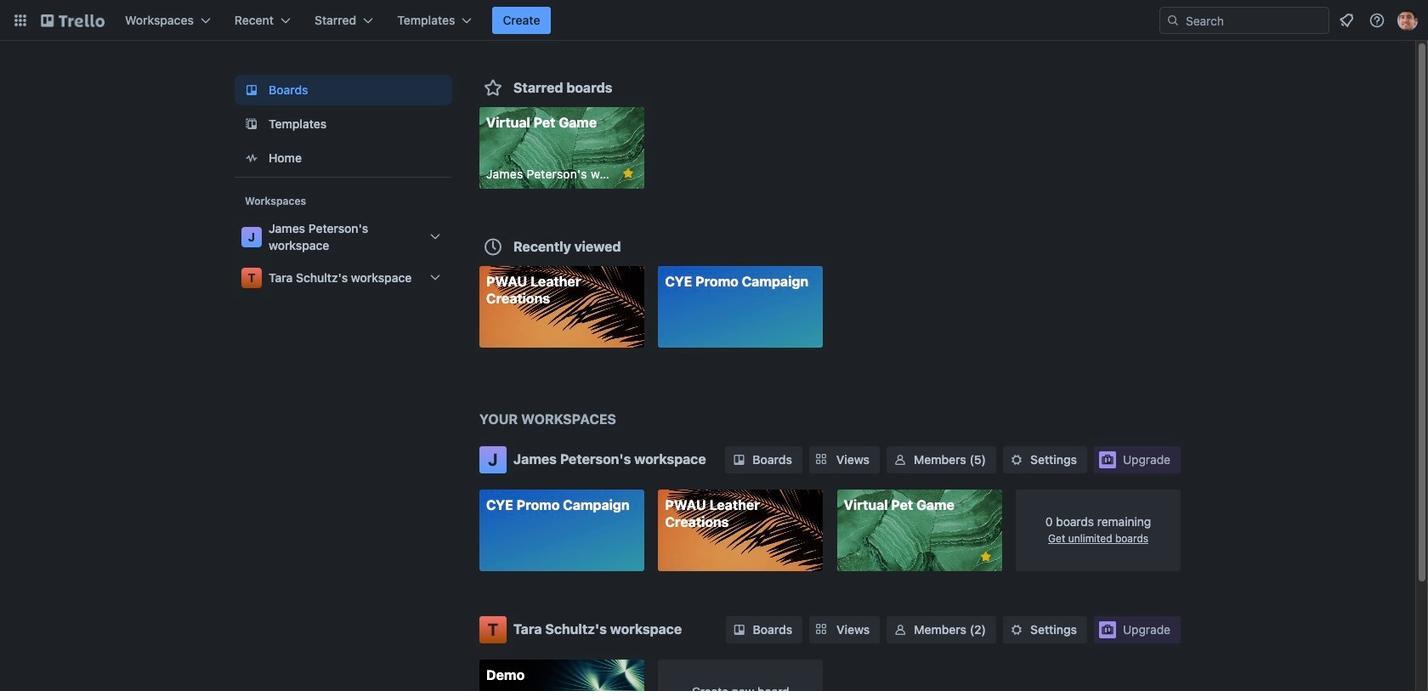 Task type: locate. For each thing, give the bounding box(es) containing it.
0 vertical spatial sm image
[[731, 452, 748, 469]]

sm image
[[892, 452, 909, 469], [1009, 452, 1026, 469], [892, 621, 909, 638], [1009, 621, 1026, 638]]

template board image
[[242, 114, 262, 134]]

2 sm image from the top
[[731, 621, 748, 638]]

1 vertical spatial sm image
[[731, 621, 748, 638]]

sm image
[[731, 452, 748, 469], [731, 621, 748, 638]]

home image
[[242, 148, 262, 168]]

search image
[[1167, 14, 1180, 27]]

0 notifications image
[[1337, 10, 1357, 31]]



Task type: vqa. For each thing, say whether or not it's contained in the screenshot.
sm icon
yes



Task type: describe. For each thing, give the bounding box(es) containing it.
board image
[[242, 80, 262, 100]]

Search field
[[1160, 7, 1330, 34]]

1 sm image from the top
[[731, 452, 748, 469]]

james peterson (jamespeterson93) image
[[1398, 10, 1419, 31]]

click to unstar this board. it will be removed from your starred list. image
[[621, 166, 636, 181]]

back to home image
[[41, 7, 105, 34]]

open information menu image
[[1369, 12, 1386, 29]]

primary element
[[0, 0, 1429, 41]]



